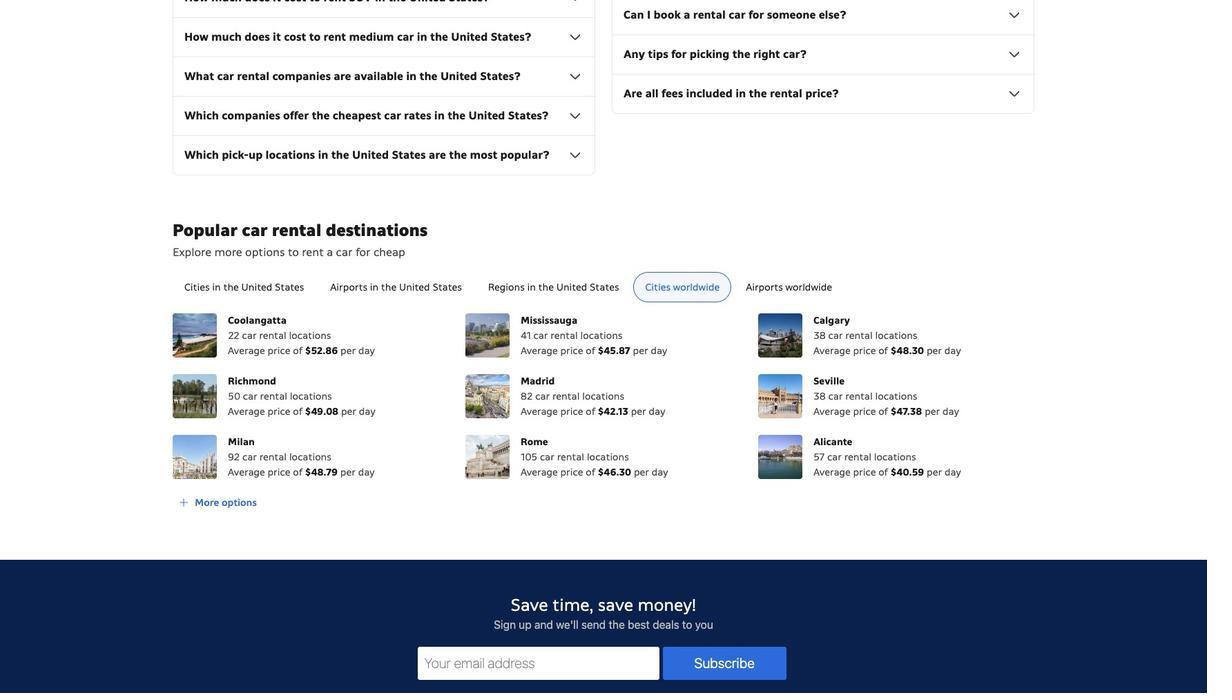 Task type: describe. For each thing, give the bounding box(es) containing it.
of for $48.79
[[293, 467, 303, 479]]

locations for madrid 82 car rental locations average price of $42.13 per day
[[583, 391, 625, 403]]

regions
[[488, 281, 525, 294]]

41
[[521, 330, 531, 342]]

cheap car rental in alicante image
[[759, 436, 803, 480]]

price for $42.13
[[561, 406, 583, 418]]

cities worldwide
[[646, 281, 720, 294]]

car right what
[[217, 69, 234, 84]]

which companies offer the cheapest car rates  in the united states? button
[[184, 108, 584, 125]]

car inside madrid 82 car rental locations average price of $42.13 per day
[[536, 391, 550, 403]]

locations inside dropdown button
[[266, 148, 315, 163]]

coolangatta
[[228, 315, 287, 327]]

in inside how much does it cost to rent medium car in the united states? dropdown button
[[417, 30, 427, 44]]

in inside airports in the united states button
[[370, 281, 379, 294]]

locations for milan 92 car rental locations average price of $48.79 per day
[[289, 451, 331, 464]]

price for $48.79
[[268, 467, 291, 479]]

per for $45.87
[[633, 345, 649, 357]]

pick-
[[222, 148, 249, 163]]

how much does it cost to rent medium car in the united states?
[[184, 30, 532, 44]]

cheap car rental in mississauga image
[[466, 314, 510, 358]]

are all fees included in the rental price?
[[624, 87, 839, 101]]

save
[[511, 595, 548, 617]]

a inside popular car rental destinations explore more options to rent a car for cheap
[[327, 246, 333, 260]]

mississauga 41 car rental locations average price of $45.87 per day
[[521, 315, 668, 357]]

cost
[[284, 30, 306, 44]]

car inside calgary 38 car rental locations average price of $48.30 per day
[[829, 330, 843, 342]]

locations for coolangatta 22 car rental locations average price of $52.86 per day
[[289, 330, 331, 342]]

are inside dropdown button
[[334, 69, 351, 84]]

price for $40.59
[[854, 467, 876, 479]]

money!
[[638, 595, 697, 617]]

airports worldwide
[[746, 281, 832, 294]]

day for calgary 38 car rental locations average price of $48.30 per day
[[945, 345, 961, 357]]

cities worldwide button
[[634, 272, 732, 303]]

rental inside dropdown button
[[694, 8, 726, 22]]

day for milan 92 car rental locations average price of $48.79 per day
[[358, 467, 375, 479]]

up inside save time, save money! sign up and we'll send the best deals to you
[[519, 619, 532, 632]]

cheap car rental in rome image
[[466, 436, 510, 480]]

in inside what car rental companies are available in the united states? dropdown button
[[406, 69, 417, 84]]

average for calgary 38 car rental locations average price of $48.30 per day
[[814, 345, 851, 357]]

are inside dropdown button
[[429, 148, 446, 163]]

car down the destinations
[[336, 246, 353, 260]]

car right medium
[[397, 30, 414, 44]]

fees
[[662, 87, 684, 101]]

can i book a rental car for someone else?
[[624, 8, 847, 22]]

the right medium
[[430, 30, 448, 44]]

which pick-up locations in the united states are the most popular?
[[184, 148, 550, 163]]

alicante 57 car rental locations average price of $40.59 per day
[[814, 436, 962, 479]]

rental for calgary 38 car rental locations average price of $48.30 per day
[[846, 330, 873, 342]]

price for $46.30
[[561, 467, 583, 479]]

does
[[245, 30, 270, 44]]

richmond
[[228, 375, 276, 388]]

car inside seville 38 car rental locations average price of $47.38 per day
[[829, 391, 843, 403]]

sign
[[494, 619, 516, 632]]

in inside regions in the united states button
[[527, 281, 536, 294]]

rome 105 car rental locations average price of $46.30 per day
[[521, 436, 669, 479]]

i
[[647, 8, 651, 22]]

$47.38
[[891, 406, 923, 418]]

alicante
[[814, 436, 853, 449]]

airports in the united states button
[[319, 272, 474, 303]]

day for richmond 50 car rental locations average price of $49.08 per day
[[359, 406, 376, 418]]

day for madrid 82 car rental locations average price of $42.13 per day
[[649, 406, 666, 418]]

$42.13
[[598, 406, 629, 418]]

105
[[521, 451, 538, 464]]

$45.87
[[598, 345, 631, 357]]

popular
[[173, 220, 238, 241]]

else?
[[819, 8, 847, 22]]

cheap car rental in calgary image
[[759, 314, 803, 358]]

cheap car rental in madrid image
[[466, 375, 510, 419]]

tips
[[648, 47, 669, 62]]

cities in the united states
[[184, 281, 304, 294]]

2 vertical spatial states?
[[508, 109, 549, 123]]

cities for cities worldwide
[[646, 281, 671, 294]]

most
[[470, 148, 498, 163]]

more options
[[195, 497, 257, 509]]

airports for airports in the united states
[[331, 281, 368, 294]]

in inside which companies offer the cheapest car rates  in the united states? dropdown button
[[434, 109, 445, 123]]

$48.30
[[891, 345, 925, 357]]

any
[[624, 47, 645, 62]]

per for $40.59
[[927, 467, 943, 479]]

airports in the united states
[[331, 281, 462, 294]]

the up mississauga
[[539, 281, 554, 294]]

the inside button
[[223, 281, 239, 294]]

38 for calgary
[[814, 330, 826, 342]]

cheap car rental in milan image
[[173, 436, 217, 480]]

destinations
[[326, 220, 428, 241]]

it
[[273, 30, 281, 44]]

included
[[686, 87, 733, 101]]

car inside the 'richmond 50 car rental locations average price of $49.08 per day'
[[243, 391, 258, 403]]

coolangatta 22 car rental locations average price of $52.86 per day
[[228, 315, 375, 357]]

up inside dropdown button
[[249, 148, 263, 163]]

airports for airports worldwide
[[746, 281, 783, 294]]

the down cheap
[[381, 281, 397, 294]]

car inside milan 92 car rental locations average price of $48.79 per day
[[242, 451, 257, 464]]

day for coolangatta 22 car rental locations average price of $52.86 per day
[[359, 345, 375, 357]]

the left most
[[449, 148, 467, 163]]

in inside are all fees included in the rental price? dropdown button
[[736, 87, 746, 101]]

per for $42.13
[[631, 406, 647, 418]]

car inside mississauga 41 car rental locations average price of $45.87 per day
[[534, 330, 548, 342]]

save
[[598, 595, 634, 617]]

available
[[354, 69, 403, 84]]

the down the cheapest
[[331, 148, 349, 163]]

price for $49.08
[[268, 406, 291, 418]]

save time, save money! sign up and we'll send the best deals to you
[[494, 595, 714, 632]]

united inside button
[[242, 281, 272, 294]]

car inside dropdown button
[[729, 8, 746, 22]]

seville
[[814, 375, 845, 388]]

per for $49.08
[[341, 406, 356, 418]]

rental inside popular car rental destinations explore more options to rent a car for cheap
[[272, 220, 321, 241]]

explore
[[173, 246, 212, 260]]

the inside save time, save money! sign up and we'll send the best deals to you
[[609, 619, 625, 632]]

0 vertical spatial states?
[[491, 30, 532, 44]]

regions in the united states button
[[477, 272, 631, 303]]

rent inside popular car rental destinations explore more options to rent a car for cheap
[[302, 246, 324, 260]]

$52.86
[[305, 345, 338, 357]]

$49.08
[[305, 406, 339, 418]]

any tips for picking the right car? button
[[624, 47, 1023, 63]]

richmond 50 car rental locations average price of $49.08 per day
[[228, 375, 376, 418]]

cheap car rental in coolangatta image
[[173, 314, 217, 358]]

rental for milan 92 car rental locations average price of $48.79 per day
[[260, 451, 287, 464]]

what car rental companies are available in the united states? button
[[184, 69, 584, 85]]

deals
[[653, 619, 680, 632]]

in inside which pick-up locations in the united states are the most popular? dropdown button
[[318, 148, 328, 163]]

are
[[624, 87, 643, 101]]

regions in the united states
[[488, 281, 619, 294]]

cheap car rental in richmond image
[[173, 375, 217, 419]]

for inside dropdown button
[[672, 47, 687, 62]]

car?
[[784, 47, 807, 62]]

price for $52.86
[[268, 345, 291, 357]]

rent inside dropdown button
[[324, 30, 346, 44]]

cheap
[[374, 246, 405, 260]]

cheap car rental in seville image
[[759, 375, 803, 419]]

average for alicante 57 car rental locations average price of $40.59 per day
[[814, 467, 851, 479]]

locations for mississauga 41 car rental locations average price of $45.87 per day
[[581, 330, 623, 342]]

best
[[628, 619, 650, 632]]

0 vertical spatial companies
[[273, 69, 331, 84]]

average for seville 38 car rental locations average price of $47.38 per day
[[814, 406, 851, 418]]

rental for coolangatta 22 car rental locations average price of $52.86 per day
[[259, 330, 287, 342]]

subscribe
[[695, 656, 755, 672]]

milan 92 car rental locations average price of $48.79 per day
[[228, 436, 375, 479]]

of for $42.13
[[586, 406, 595, 418]]

Your email address email field
[[418, 648, 660, 681]]

states for airports in the united states
[[433, 281, 462, 294]]

popular car rental destinations explore more options to rent a car for cheap
[[173, 220, 428, 260]]

$40.59
[[891, 467, 925, 479]]

to inside save time, save money! sign up and we'll send the best deals to you
[[683, 619, 693, 632]]

much
[[211, 30, 242, 44]]

to inside dropdown button
[[309, 30, 321, 44]]

day for mississauga 41 car rental locations average price of $45.87 per day
[[651, 345, 668, 357]]

which for which pick-up locations in the united states are the most popular?
[[184, 148, 219, 163]]

are all fees included in the rental price? button
[[624, 86, 1023, 103]]

options inside button
[[222, 497, 257, 509]]

per for $47.38
[[925, 406, 941, 418]]

cities in the united states button
[[173, 272, 316, 303]]

can i book a rental car for someone else? button
[[624, 7, 1023, 24]]

of for $48.30
[[879, 345, 888, 357]]

a inside can i book a rental car for someone else? dropdown button
[[684, 8, 691, 22]]

the right offer
[[312, 109, 330, 123]]



Task type: vqa. For each thing, say whether or not it's contained in the screenshot.
a in the "dropdown button"
yes



Task type: locate. For each thing, give the bounding box(es) containing it.
the down right at the top
[[749, 87, 767, 101]]

car right 92 at the left of page
[[242, 451, 257, 464]]

price for $45.87
[[561, 345, 583, 357]]

to right cost
[[309, 30, 321, 44]]

0 horizontal spatial up
[[249, 148, 263, 163]]

car inside coolangatta 22 car rental locations average price of $52.86 per day
[[242, 330, 257, 342]]

day right the $49.08
[[359, 406, 376, 418]]

any tips for picking the right car?
[[624, 47, 807, 62]]

per inside madrid 82 car rental locations average price of $42.13 per day
[[631, 406, 647, 418]]

1 vertical spatial rent
[[302, 246, 324, 260]]

states
[[392, 148, 426, 163], [275, 281, 304, 294], [433, 281, 462, 294], [590, 281, 619, 294]]

for
[[749, 8, 764, 22], [672, 47, 687, 62], [356, 246, 371, 260]]

which
[[184, 109, 219, 123], [184, 148, 219, 163]]

of left '$46.30' at the bottom
[[586, 467, 595, 479]]

we'll
[[556, 619, 579, 632]]

rental for rome 105 car rental locations average price of $46.30 per day
[[557, 451, 585, 464]]

which down what
[[184, 109, 219, 123]]

medium
[[349, 30, 394, 44]]

average inside the 'richmond 50 car rental locations average price of $49.08 per day'
[[228, 406, 265, 418]]

$46.30
[[598, 467, 632, 479]]

1 which from the top
[[184, 109, 219, 123]]

send
[[582, 619, 606, 632]]

0 vertical spatial for
[[749, 8, 764, 22]]

car down alicante on the bottom right
[[828, 451, 842, 464]]

states down the "rates"
[[392, 148, 426, 163]]

picking
[[690, 47, 730, 62]]

the up the "rates"
[[420, 69, 438, 84]]

day inside the alicante 57 car rental locations average price of $40.59 per day
[[945, 467, 962, 479]]

price inside the 'richmond 50 car rental locations average price of $49.08 per day'
[[268, 406, 291, 418]]

locations up $42.13
[[583, 391, 625, 403]]

locations inside seville 38 car rental locations average price of $47.38 per day
[[876, 391, 918, 403]]

rental inside mississauga 41 car rental locations average price of $45.87 per day
[[551, 330, 578, 342]]

average down 82
[[521, 406, 558, 418]]

price
[[268, 345, 291, 357], [561, 345, 583, 357], [854, 345, 876, 357], [268, 406, 291, 418], [561, 406, 583, 418], [854, 406, 876, 418], [268, 467, 291, 479], [561, 467, 583, 479], [854, 467, 876, 479]]

states up coolangatta
[[275, 281, 304, 294]]

price for $48.30
[[854, 345, 876, 357]]

book
[[654, 8, 681, 22]]

rental inside coolangatta 22 car rental locations average price of $52.86 per day
[[259, 330, 287, 342]]

2 worldwide from the left
[[786, 281, 832, 294]]

rome
[[521, 436, 548, 449]]

car right 82
[[536, 391, 550, 403]]

of left $48.79
[[293, 467, 303, 479]]

which left pick-
[[184, 148, 219, 163]]

rental for alicante 57 car rental locations average price of $40.59 per day
[[845, 451, 872, 464]]

of inside coolangatta 22 car rental locations average price of $52.86 per day
[[293, 345, 303, 357]]

price left $48.79
[[268, 467, 291, 479]]

for right 'tips'
[[672, 47, 687, 62]]

day inside rome 105 car rental locations average price of $46.30 per day
[[652, 467, 669, 479]]

you
[[696, 619, 714, 632]]

average inside coolangatta 22 car rental locations average price of $52.86 per day
[[228, 345, 265, 357]]

a
[[684, 8, 691, 22], [327, 246, 333, 260]]

1 worldwide from the left
[[673, 281, 720, 294]]

for left the someone
[[749, 8, 764, 22]]

locations for alicante 57 car rental locations average price of $40.59 per day
[[875, 451, 917, 464]]

of for $40.59
[[879, 467, 888, 479]]

price inside seville 38 car rental locations average price of $47.38 per day
[[854, 406, 876, 418]]

madrid
[[521, 375, 555, 388]]

per right $48.79
[[340, 467, 356, 479]]

0 horizontal spatial worldwide
[[673, 281, 720, 294]]

rental inside rome 105 car rental locations average price of $46.30 per day
[[557, 451, 585, 464]]

states for cities in the united states
[[275, 281, 304, 294]]

price inside mississauga 41 car rental locations average price of $45.87 per day
[[561, 345, 583, 357]]

rates
[[404, 109, 431, 123]]

companies
[[273, 69, 331, 84], [222, 109, 280, 123]]

82
[[521, 391, 533, 403]]

2 vertical spatial to
[[683, 619, 693, 632]]

of for $46.30
[[586, 467, 595, 479]]

1 horizontal spatial airports
[[746, 281, 783, 294]]

1 vertical spatial options
[[222, 497, 257, 509]]

average inside madrid 82 car rental locations average price of $42.13 per day
[[521, 406, 558, 418]]

rental inside madrid 82 car rental locations average price of $42.13 per day
[[553, 391, 580, 403]]

the left right at the top
[[733, 47, 751, 62]]

worldwide for airports worldwide
[[786, 281, 832, 294]]

per
[[341, 345, 356, 357], [633, 345, 649, 357], [927, 345, 942, 357], [341, 406, 356, 418], [631, 406, 647, 418], [925, 406, 941, 418], [340, 467, 356, 479], [634, 467, 649, 479], [927, 467, 943, 479]]

1 38 from the top
[[814, 330, 826, 342]]

1 horizontal spatial to
[[309, 30, 321, 44]]

which pick-up locations in the united states are the most popular? button
[[184, 147, 584, 164]]

1 vertical spatial to
[[288, 246, 299, 260]]

38 for seville
[[814, 391, 826, 403]]

airports down the destinations
[[331, 281, 368, 294]]

average inside milan 92 car rental locations average price of $48.79 per day
[[228, 467, 265, 479]]

per right the '$45.87'
[[633, 345, 649, 357]]

rental for seville 38 car rental locations average price of $47.38 per day
[[846, 391, 873, 403]]

states up mississauga 41 car rental locations average price of $45.87 per day
[[590, 281, 619, 294]]

50
[[228, 391, 240, 403]]

worldwide inside button
[[673, 281, 720, 294]]

rental inside seville 38 car rental locations average price of $47.38 per day
[[846, 391, 873, 403]]

average down 92 at the left of page
[[228, 467, 265, 479]]

locations up $40.59
[[875, 451, 917, 464]]

in inside cities in the united states button
[[212, 281, 221, 294]]

what
[[184, 69, 214, 84]]

united inside dropdown button
[[352, 148, 389, 163]]

airports worldwide button
[[735, 272, 844, 303]]

price inside madrid 82 car rental locations average price of $42.13 per day
[[561, 406, 583, 418]]

locations up the $49.08
[[290, 391, 332, 403]]

price left $40.59
[[854, 467, 876, 479]]

states left regions
[[433, 281, 462, 294]]

per inside mississauga 41 car rental locations average price of $45.87 per day
[[633, 345, 649, 357]]

locations inside coolangatta 22 car rental locations average price of $52.86 per day
[[289, 330, 331, 342]]

2 which from the top
[[184, 148, 219, 163]]

1 horizontal spatial for
[[672, 47, 687, 62]]

0 vertical spatial up
[[249, 148, 263, 163]]

of left $47.38
[[879, 406, 888, 418]]

average down calgary
[[814, 345, 851, 357]]

2 airports from the left
[[746, 281, 783, 294]]

92
[[228, 451, 240, 464]]

rental for madrid 82 car rental locations average price of $42.13 per day
[[553, 391, 580, 403]]

in right medium
[[417, 30, 427, 44]]

0 horizontal spatial a
[[327, 246, 333, 260]]

per right the $49.08
[[341, 406, 356, 418]]

0 horizontal spatial are
[[334, 69, 351, 84]]

0 vertical spatial a
[[684, 8, 691, 22]]

day inside coolangatta 22 car rental locations average price of $52.86 per day
[[359, 345, 375, 357]]

day inside calgary 38 car rental locations average price of $48.30 per day
[[945, 345, 961, 357]]

a right 'book'
[[684, 8, 691, 22]]

2 horizontal spatial for
[[749, 8, 764, 22]]

average down 50
[[228, 406, 265, 418]]

average inside mississauga 41 car rental locations average price of $45.87 per day
[[521, 345, 558, 357]]

tab list
[[162, 272, 1046, 304]]

locations inside the 'richmond 50 car rental locations average price of $49.08 per day'
[[290, 391, 332, 403]]

1 vertical spatial 38
[[814, 391, 826, 403]]

cities inside button
[[184, 281, 210, 294]]

locations up '$46.30' at the bottom
[[587, 451, 629, 464]]

1 vertical spatial are
[[429, 148, 446, 163]]

calgary 38 car rental locations average price of $48.30 per day
[[814, 315, 961, 357]]

locations up $48.79
[[289, 451, 331, 464]]

airports up cheap car rental in calgary image at the right of page
[[746, 281, 783, 294]]

2 horizontal spatial to
[[683, 619, 693, 632]]

in right available
[[406, 69, 417, 84]]

cities
[[184, 281, 210, 294], [646, 281, 671, 294]]

day for alicante 57 car rental locations average price of $40.59 per day
[[945, 467, 962, 479]]

the right the "rates"
[[448, 109, 466, 123]]

in right included
[[736, 87, 746, 101]]

car up any tips for picking the right car?
[[729, 8, 746, 22]]

of for $45.87
[[586, 345, 595, 357]]

up
[[249, 148, 263, 163], [519, 619, 532, 632]]

per for $48.30
[[927, 345, 942, 357]]

for inside dropdown button
[[749, 8, 764, 22]]

in down 'which companies offer the cheapest car rates  in the united states?'
[[318, 148, 328, 163]]

2 vertical spatial for
[[356, 246, 371, 260]]

of left $52.86
[[293, 345, 303, 357]]

average for rome 105 car rental locations average price of $46.30 per day
[[521, 467, 558, 479]]

which inside dropdown button
[[184, 109, 219, 123]]

per right $47.38
[[925, 406, 941, 418]]

for inside popular car rental destinations explore more options to rent a car for cheap
[[356, 246, 371, 260]]

locations down offer
[[266, 148, 315, 163]]

price for $47.38
[[854, 406, 876, 418]]

airports
[[331, 281, 368, 294], [746, 281, 783, 294]]

1 vertical spatial for
[[672, 47, 687, 62]]

average for mississauga 41 car rental locations average price of $45.87 per day
[[521, 345, 558, 357]]

price left $42.13
[[561, 406, 583, 418]]

of inside milan 92 car rental locations average price of $48.79 per day
[[293, 467, 303, 479]]

rental for richmond 50 car rental locations average price of $49.08 per day
[[260, 391, 287, 403]]

locations inside milan 92 car rental locations average price of $48.79 per day
[[289, 451, 331, 464]]

price inside coolangatta 22 car rental locations average price of $52.86 per day
[[268, 345, 291, 357]]

in
[[417, 30, 427, 44], [406, 69, 417, 84], [736, 87, 746, 101], [434, 109, 445, 123], [318, 148, 328, 163], [212, 281, 221, 294], [370, 281, 379, 294], [527, 281, 536, 294]]

1 vertical spatial companies
[[222, 109, 280, 123]]

per for $52.86
[[341, 345, 356, 357]]

which inside dropdown button
[[184, 148, 219, 163]]

38 inside calgary 38 car rental locations average price of $48.30 per day
[[814, 330, 826, 342]]

average inside calgary 38 car rental locations average price of $48.30 per day
[[814, 345, 851, 357]]

companies up offer
[[273, 69, 331, 84]]

car inside rome 105 car rental locations average price of $46.30 per day
[[540, 451, 555, 464]]

in down more
[[212, 281, 221, 294]]

1 vertical spatial a
[[327, 246, 333, 260]]

tab list containing cities in the united states
[[162, 272, 1046, 304]]

right
[[754, 47, 781, 62]]

locations up the '$45.87'
[[581, 330, 623, 342]]

average for richmond 50 car rental locations average price of $49.08 per day
[[228, 406, 265, 418]]

of inside the 'richmond 50 car rental locations average price of $49.08 per day'
[[293, 406, 303, 418]]

more options button
[[173, 491, 262, 516]]

day right $52.86
[[359, 345, 375, 357]]

the down save
[[609, 619, 625, 632]]

seville 38 car rental locations average price of $47.38 per day
[[814, 375, 960, 418]]

car right "105"
[[540, 451, 555, 464]]

average down 22
[[228, 345, 265, 357]]

car down calgary
[[829, 330, 843, 342]]

more
[[214, 246, 242, 260]]

states?
[[491, 30, 532, 44], [480, 69, 521, 84], [508, 109, 549, 123]]

a down the destinations
[[327, 246, 333, 260]]

price inside the alicante 57 car rental locations average price of $40.59 per day
[[854, 467, 876, 479]]

to
[[309, 30, 321, 44], [288, 246, 299, 260], [683, 619, 693, 632]]

in right the "rates"
[[434, 109, 445, 123]]

0 horizontal spatial airports
[[331, 281, 368, 294]]

per for $46.30
[[634, 467, 649, 479]]

options inside popular car rental destinations explore more options to rent a car for cheap
[[245, 246, 285, 260]]

per inside seville 38 car rental locations average price of $47.38 per day
[[925, 406, 941, 418]]

price inside milan 92 car rental locations average price of $48.79 per day
[[268, 467, 291, 479]]

rental inside milan 92 car rental locations average price of $48.79 per day
[[260, 451, 287, 464]]

rental inside the alicante 57 car rental locations average price of $40.59 per day
[[845, 451, 872, 464]]

price down richmond
[[268, 406, 291, 418]]

0 vertical spatial which
[[184, 109, 219, 123]]

worldwide
[[673, 281, 720, 294], [786, 281, 832, 294]]

how much does it cost to rent medium car in the united states? button
[[184, 29, 584, 46]]

time,
[[553, 595, 594, 617]]

1 cities from the left
[[184, 281, 210, 294]]

subscribe button
[[663, 648, 787, 681]]

average down 41
[[521, 345, 558, 357]]

1 horizontal spatial are
[[429, 148, 446, 163]]

per inside the 'richmond 50 car rental locations average price of $49.08 per day'
[[341, 406, 356, 418]]

worldwide for cities worldwide
[[673, 281, 720, 294]]

madrid 82 car rental locations average price of $42.13 per day
[[521, 375, 666, 418]]

cheapest
[[333, 109, 381, 123]]

per inside rome 105 car rental locations average price of $46.30 per day
[[634, 467, 649, 479]]

38 down seville
[[814, 391, 826, 403]]

day right $48.30
[[945, 345, 961, 357]]

0 horizontal spatial for
[[356, 246, 371, 260]]

are
[[334, 69, 351, 84], [429, 148, 446, 163]]

0 vertical spatial rent
[[324, 30, 346, 44]]

0 horizontal spatial cities
[[184, 281, 210, 294]]

locations for seville 38 car rental locations average price of $47.38 per day
[[876, 391, 918, 403]]

which for which companies offer the cheapest car rates  in the united states?
[[184, 109, 219, 123]]

price left '$46.30' at the bottom
[[561, 467, 583, 479]]

locations inside the alicante 57 car rental locations average price of $40.59 per day
[[875, 451, 917, 464]]

what car rental companies are available in the united states?
[[184, 69, 521, 84]]

average for milan 92 car rental locations average price of $48.79 per day
[[228, 467, 265, 479]]

1 airports from the left
[[331, 281, 368, 294]]

of left $42.13
[[586, 406, 595, 418]]

per right $40.59
[[927, 467, 943, 479]]

price inside rome 105 car rental locations average price of $46.30 per day
[[561, 467, 583, 479]]

milan
[[228, 436, 255, 449]]

per inside milan 92 car rental locations average price of $48.79 per day
[[340, 467, 356, 479]]

states for regions in the united states
[[590, 281, 619, 294]]

offer
[[283, 109, 309, 123]]

locations up $52.86
[[289, 330, 331, 342]]

38 down calgary
[[814, 330, 826, 342]]

average inside seville 38 car rental locations average price of $47.38 per day
[[814, 406, 851, 418]]

average for madrid 82 car rental locations average price of $42.13 per day
[[521, 406, 558, 418]]

day right $40.59
[[945, 467, 962, 479]]

of for $49.08
[[293, 406, 303, 418]]

for down the destinations
[[356, 246, 371, 260]]

day right the '$45.87'
[[651, 345, 668, 357]]

0 horizontal spatial to
[[288, 246, 299, 260]]

how
[[184, 30, 208, 44]]

1 horizontal spatial worldwide
[[786, 281, 832, 294]]

of inside mississauga 41 car rental locations average price of $45.87 per day
[[586, 345, 595, 357]]

of left $40.59
[[879, 467, 888, 479]]

0 vertical spatial 38
[[814, 330, 826, 342]]

car down seville
[[829, 391, 843, 403]]

in down cheap
[[370, 281, 379, 294]]

of
[[293, 345, 303, 357], [586, 345, 595, 357], [879, 345, 888, 357], [293, 406, 303, 418], [586, 406, 595, 418], [879, 406, 888, 418], [293, 467, 303, 479], [586, 467, 595, 479], [879, 467, 888, 479]]

per for $48.79
[[340, 467, 356, 479]]

locations up $47.38
[[876, 391, 918, 403]]

1 horizontal spatial cities
[[646, 281, 671, 294]]

per right $52.86
[[341, 345, 356, 357]]

average down 57
[[814, 467, 851, 479]]

of inside rome 105 car rental locations average price of $46.30 per day
[[586, 467, 595, 479]]

average up alicante on the bottom right
[[814, 406, 851, 418]]

to up cities in the united states button
[[288, 246, 299, 260]]

day inside milan 92 car rental locations average price of $48.79 per day
[[358, 467, 375, 479]]

locations inside mississauga 41 car rental locations average price of $45.87 per day
[[581, 330, 623, 342]]

day right $47.38
[[943, 406, 960, 418]]

price left $48.30
[[854, 345, 876, 357]]

1 vertical spatial which
[[184, 148, 219, 163]]

locations
[[266, 148, 315, 163], [289, 330, 331, 342], [581, 330, 623, 342], [876, 330, 918, 342], [290, 391, 332, 403], [583, 391, 625, 403], [876, 391, 918, 403], [289, 451, 331, 464], [587, 451, 629, 464], [875, 451, 917, 464]]

car up more
[[242, 220, 268, 241]]

locations inside madrid 82 car rental locations average price of $42.13 per day
[[583, 391, 625, 403]]

day inside seville 38 car rental locations average price of $47.38 per day
[[943, 406, 960, 418]]

companies up pick-
[[222, 109, 280, 123]]

1 horizontal spatial up
[[519, 619, 532, 632]]

the down more
[[223, 281, 239, 294]]

locations for rome 105 car rental locations average price of $46.30 per day
[[587, 451, 629, 464]]

average for coolangatta 22 car rental locations average price of $52.86 per day
[[228, 345, 265, 357]]

options
[[245, 246, 285, 260], [222, 497, 257, 509]]

and
[[535, 619, 553, 632]]

average down "105"
[[521, 467, 558, 479]]

day for rome 105 car rental locations average price of $46.30 per day
[[652, 467, 669, 479]]

average inside rome 105 car rental locations average price of $46.30 per day
[[521, 467, 558, 479]]

which companies offer the cheapest car rates  in the united states?
[[184, 109, 549, 123]]

price down coolangatta
[[268, 345, 291, 357]]

car inside the alicante 57 car rental locations average price of $40.59 per day
[[828, 451, 842, 464]]

1 vertical spatial up
[[519, 619, 532, 632]]

car
[[729, 8, 746, 22], [397, 30, 414, 44], [217, 69, 234, 84], [384, 109, 401, 123], [242, 220, 268, 241], [336, 246, 353, 260], [242, 330, 257, 342], [534, 330, 548, 342], [829, 330, 843, 342], [243, 391, 258, 403], [536, 391, 550, 403], [829, 391, 843, 403], [242, 451, 257, 464], [540, 451, 555, 464], [828, 451, 842, 464]]

car right 22
[[242, 330, 257, 342]]

locations for calgary 38 car rental locations average price of $48.30 per day
[[876, 330, 918, 342]]

cities for cities in the united states
[[184, 281, 210, 294]]

someone
[[767, 8, 816, 22]]

states inside dropdown button
[[392, 148, 426, 163]]

in right regions
[[527, 281, 536, 294]]

popular?
[[501, 148, 550, 163]]

price inside calgary 38 car rental locations average price of $48.30 per day
[[854, 345, 876, 357]]

are left available
[[334, 69, 351, 84]]

38
[[814, 330, 826, 342], [814, 391, 826, 403]]

locations for richmond 50 car rental locations average price of $49.08 per day
[[290, 391, 332, 403]]

day inside mississauga 41 car rental locations average price of $45.87 per day
[[651, 345, 668, 357]]

the
[[430, 30, 448, 44], [733, 47, 751, 62], [420, 69, 438, 84], [749, 87, 767, 101], [312, 109, 330, 123], [448, 109, 466, 123], [331, 148, 349, 163], [449, 148, 467, 163], [223, 281, 239, 294], [381, 281, 397, 294], [539, 281, 554, 294], [609, 619, 625, 632]]

day for seville 38 car rental locations average price of $47.38 per day
[[943, 406, 960, 418]]

united
[[451, 30, 488, 44], [441, 69, 477, 84], [469, 109, 505, 123], [352, 148, 389, 163], [242, 281, 272, 294], [399, 281, 430, 294], [557, 281, 588, 294]]

cities inside button
[[646, 281, 671, 294]]

rental for mississauga 41 car rental locations average price of $45.87 per day
[[551, 330, 578, 342]]

rental inside calgary 38 car rental locations average price of $48.30 per day
[[846, 330, 873, 342]]

worldwide inside button
[[786, 281, 832, 294]]

to inside popular car rental destinations explore more options to rent a car for cheap
[[288, 246, 299, 260]]

locations inside rome 105 car rental locations average price of $46.30 per day
[[587, 451, 629, 464]]

38 inside seville 38 car rental locations average price of $47.38 per day
[[814, 391, 826, 403]]

car down richmond
[[243, 391, 258, 403]]

car left the "rates"
[[384, 109, 401, 123]]

of for $52.86
[[293, 345, 303, 357]]

22
[[228, 330, 240, 342]]

price?
[[806, 87, 839, 101]]

locations up $48.30
[[876, 330, 918, 342]]

2 cities from the left
[[646, 281, 671, 294]]

of left the '$45.87'
[[586, 345, 595, 357]]

states inside button
[[275, 281, 304, 294]]

1 vertical spatial states?
[[480, 69, 521, 84]]

locations inside calgary 38 car rental locations average price of $48.30 per day
[[876, 330, 918, 342]]

1 horizontal spatial a
[[684, 8, 691, 22]]

mississauga
[[521, 315, 578, 327]]

2 38 from the top
[[814, 391, 826, 403]]

of left $48.30
[[879, 345, 888, 357]]

0 vertical spatial are
[[334, 69, 351, 84]]

of inside the alicante 57 car rental locations average price of $40.59 per day
[[879, 467, 888, 479]]

more
[[195, 497, 219, 509]]

of for $47.38
[[879, 406, 888, 418]]

average inside the alicante 57 car rental locations average price of $40.59 per day
[[814, 467, 851, 479]]

all
[[646, 87, 659, 101]]

0 vertical spatial options
[[245, 246, 285, 260]]

per right $42.13
[[631, 406, 647, 418]]

day right '$46.30' at the bottom
[[652, 467, 669, 479]]

0 vertical spatial to
[[309, 30, 321, 44]]

day inside madrid 82 car rental locations average price of $42.13 per day
[[649, 406, 666, 418]]

can
[[624, 8, 644, 22]]



